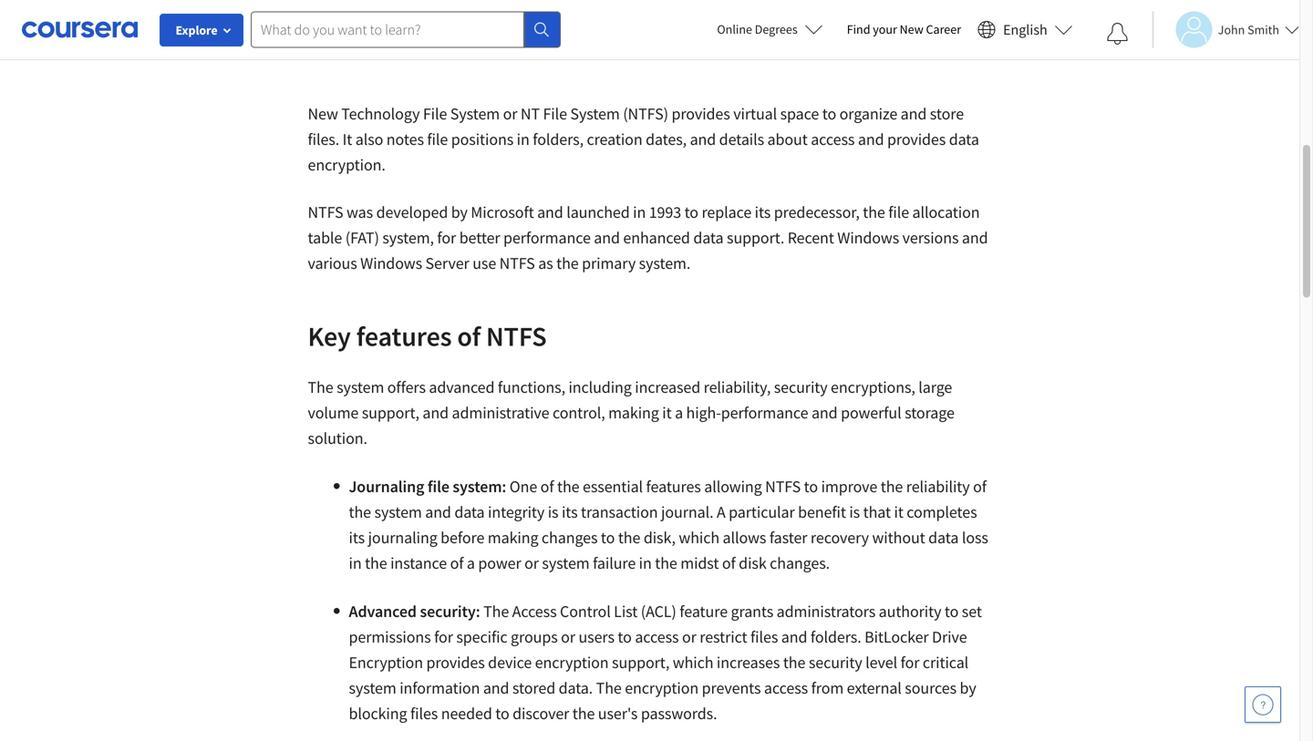 Task type: locate. For each thing, give the bounding box(es) containing it.
encryption.
[[308, 155, 386, 175]]

that
[[864, 502, 891, 523]]

0 vertical spatial encryption
[[535, 653, 609, 673]]

the down disk, at the bottom of the page
[[655, 553, 678, 574]]

a down before
[[467, 553, 475, 574]]

its
[[755, 202, 771, 223], [562, 502, 578, 523], [349, 528, 365, 548]]

space
[[781, 104, 820, 124]]

launched
[[567, 202, 630, 223]]

1 system from the left
[[451, 104, 500, 124]]

2 horizontal spatial access
[[811, 129, 855, 150]]

for down "security:"
[[434, 627, 453, 648]]

performance down reliability, on the right bottom
[[722, 403, 809, 423]]

which up midst
[[679, 528, 720, 548]]

encryption up data. on the bottom left
[[535, 653, 609, 673]]

0 horizontal spatial the
[[308, 377, 334, 398]]

0 horizontal spatial it
[[663, 403, 672, 423]]

replace
[[702, 202, 752, 223]]

file up notes
[[423, 104, 447, 124]]

instance
[[391, 553, 447, 574]]

performance inside ntfs was developed by microsoft and launched in 1993 to replace its predecessor, the file allocation table (fat) system, for better performance and enhanced data support. recent windows versions and various windows server use ntfs as the primary system.
[[504, 228, 591, 248]]

ntfs up functions, on the bottom left of page
[[486, 319, 547, 354]]

1 vertical spatial encryption
[[625, 678, 699, 699]]

data up before
[[455, 502, 485, 523]]

to right the 1993 on the top
[[685, 202, 699, 223]]

support, down the users
[[612, 653, 670, 673]]

advanced
[[429, 377, 495, 398]]

to right 'space'
[[823, 104, 837, 124]]

it down "increased"
[[663, 403, 672, 423]]

the up user's
[[596, 678, 622, 699]]

1 vertical spatial it
[[895, 502, 904, 523]]

0 vertical spatial access
[[811, 129, 855, 150]]

to right the needed
[[496, 704, 510, 725]]

1 horizontal spatial making
[[609, 403, 660, 423]]

0 vertical spatial provides
[[672, 104, 731, 124]]

0 horizontal spatial provides
[[427, 653, 485, 673]]

0 vertical spatial which
[[679, 528, 720, 548]]

the down data. on the bottom left
[[573, 704, 595, 725]]

security inside the access control list (acl) feature grants administrators authority to set permissions for specific groups or users to access or restrict files and folders. bitlocker drive encryption provides device encryption support, which increases the security level for critical system information and stored data. the encryption prevents access from external sources by blocking files needed to discover the user's passwords.
[[809, 653, 863, 673]]

virtual
[[734, 104, 778, 124]]

to inside "new technology file system or nt file system (ntfs) provides virtual space to organize and store files. it also notes file positions in folders, creation dates, and details about access and provides data encryption."
[[823, 104, 837, 124]]

new right your
[[900, 21, 924, 37]]

primary
[[582, 253, 636, 274]]

0 horizontal spatial features
[[357, 319, 452, 354]]

2 vertical spatial for
[[901, 653, 920, 673]]

english
[[1004, 21, 1048, 39]]

1 vertical spatial access
[[635, 627, 679, 648]]

for up server
[[437, 228, 456, 248]]

was
[[347, 202, 373, 223]]

file
[[423, 104, 447, 124], [543, 104, 568, 124]]

support, down offers
[[362, 403, 420, 423]]

file up versions at the right top of page
[[889, 202, 910, 223]]

to left set
[[945, 602, 959, 622]]

0 horizontal spatial encryption
[[535, 653, 609, 673]]

functions,
[[498, 377, 566, 398]]

1 vertical spatial new
[[308, 104, 338, 124]]

provides up dates,
[[672, 104, 731, 124]]

1 horizontal spatial system
[[571, 104, 620, 124]]

0 horizontal spatial support,
[[362, 403, 420, 423]]

recent
[[788, 228, 835, 248]]

the right the predecessor,
[[863, 202, 886, 223]]

0 horizontal spatial access
[[635, 627, 679, 648]]

in inside "new technology file system or nt file system (ntfs) provides virtual space to organize and store files. it also notes file positions in folders, creation dates, and details about access and provides data encryption."
[[517, 129, 530, 150]]

2 vertical spatial provides
[[427, 653, 485, 673]]

provides down store
[[888, 129, 946, 150]]

completes
[[907, 502, 978, 523]]

and left powerful at the bottom right
[[812, 403, 838, 423]]

making down integrity
[[488, 528, 539, 548]]

its up support.
[[755, 202, 771, 223]]

2 horizontal spatial provides
[[888, 129, 946, 150]]

the right as on the top of the page
[[557, 253, 579, 274]]

1 horizontal spatial performance
[[722, 403, 809, 423]]

folders,
[[533, 129, 584, 150]]

data down completes
[[929, 528, 959, 548]]

0 vertical spatial security
[[774, 377, 828, 398]]

0 vertical spatial for
[[437, 228, 456, 248]]

0 horizontal spatial is
[[548, 502, 559, 523]]

file left system:
[[428, 477, 450, 497]]

0 vertical spatial new
[[900, 21, 924, 37]]

2 horizontal spatial its
[[755, 202, 771, 223]]

new up "files."
[[308, 104, 338, 124]]

0 horizontal spatial files
[[411, 704, 438, 725]]

1 vertical spatial making
[[488, 528, 539, 548]]

the inside the system offers advanced functions, including increased reliability, security encryptions, large volume support, and administrative control, making it a high-performance and powerful storage solution.
[[308, 377, 334, 398]]

coursera image
[[22, 15, 138, 44]]

discover
[[513, 704, 570, 725]]

performance inside the system offers advanced functions, including increased reliability, security encryptions, large volume support, and administrative control, making it a high-performance and powerful storage solution.
[[722, 403, 809, 423]]

increased
[[635, 377, 701, 398]]

1 vertical spatial features
[[647, 477, 701, 497]]

online degrees button
[[703, 9, 838, 49]]

allowing
[[705, 477, 763, 497]]

making
[[609, 403, 660, 423], [488, 528, 539, 548]]

list
[[614, 602, 638, 622]]

storage
[[905, 403, 955, 423]]

and left store
[[901, 104, 927, 124]]

by up the better
[[451, 202, 468, 223]]

the up the specific on the left bottom
[[484, 602, 509, 622]]

one of the essential features allowing ntfs to improve the reliability of the system and data integrity is its transaction journal. a particular benefit is that it completes its journaling before making changes to the disk, which allows faster recovery without data loss in the instance of a power or system failure in the midst of disk changes.
[[349, 477, 989, 574]]

ntfs
[[308, 202, 344, 223], [500, 253, 535, 274], [486, 319, 547, 354], [766, 477, 801, 497]]

and down journaling file system:
[[425, 502, 452, 523]]

provides up information
[[427, 653, 485, 673]]

windows right recent
[[838, 228, 900, 248]]

1 horizontal spatial new
[[900, 21, 924, 37]]

data down replace
[[694, 228, 724, 248]]

enhanced
[[624, 228, 691, 248]]

particular
[[729, 502, 795, 523]]

1 horizontal spatial it
[[895, 502, 904, 523]]

encryption
[[535, 653, 609, 673], [625, 678, 699, 699]]

2 vertical spatial its
[[349, 528, 365, 548]]

it
[[663, 403, 672, 423], [895, 502, 904, 523]]

0 vertical spatial support,
[[362, 403, 420, 423]]

creation
[[587, 129, 643, 150]]

it inside one of the essential features allowing ntfs to improve the reliability of the system and data integrity is its transaction journal. a particular benefit is that it completes its journaling before making changes to the disk, which allows faster recovery without data loss in the instance of a power or system failure in the midst of disk changes.
[[895, 502, 904, 523]]

system
[[337, 377, 384, 398], [375, 502, 422, 523], [542, 553, 590, 574], [349, 678, 397, 699]]

encryption
[[349, 653, 423, 673]]

windows down system,
[[361, 253, 423, 274]]

1 horizontal spatial is
[[850, 502, 861, 523]]

increases
[[717, 653, 780, 673]]

support,
[[362, 403, 420, 423], [612, 653, 670, 673]]

it right that
[[895, 502, 904, 523]]

2 vertical spatial access
[[765, 678, 809, 699]]

which down restrict
[[673, 653, 714, 673]]

control
[[560, 602, 611, 622]]

the up volume
[[308, 377, 334, 398]]

dates,
[[646, 129, 687, 150]]

loss
[[963, 528, 989, 548]]

key features of ntfs
[[308, 319, 547, 354]]

allows
[[723, 528, 767, 548]]

blocking
[[349, 704, 407, 725]]

file right nt
[[543, 104, 568, 124]]

data.
[[559, 678, 593, 699]]

in up advanced
[[349, 553, 362, 574]]

0 vertical spatial its
[[755, 202, 771, 223]]

the right increases
[[784, 653, 806, 673]]

prevents
[[702, 678, 761, 699]]

or left the users
[[561, 627, 576, 648]]

reliability,
[[704, 377, 771, 398]]

journaling
[[368, 528, 438, 548]]

None search field
[[251, 11, 561, 48]]

features up 'journal.'
[[647, 477, 701, 497]]

0 vertical spatial it
[[663, 403, 672, 423]]

of up advanced
[[458, 319, 481, 354]]

files down information
[[411, 704, 438, 725]]

table
[[308, 228, 342, 248]]

0 vertical spatial making
[[609, 403, 660, 423]]

passwords.
[[641, 704, 718, 725]]

performance up as on the top of the page
[[504, 228, 591, 248]]

1 horizontal spatial its
[[562, 502, 578, 523]]

0 vertical spatial performance
[[504, 228, 591, 248]]

folders.
[[811, 627, 862, 648]]

security right reliability, on the right bottom
[[774, 377, 828, 398]]

help center image
[[1253, 694, 1275, 716]]

its up the changes
[[562, 502, 578, 523]]

provides inside the access control list (acl) feature grants administrators authority to set permissions for specific groups or users to access or restrict files and folders. bitlocker drive encryption provides device encryption support, which increases the security level for critical system information and stored data. the encryption prevents access from external sources by blocking files needed to discover the user's passwords.
[[427, 653, 485, 673]]

0 vertical spatial file
[[427, 129, 448, 150]]

system
[[451, 104, 500, 124], [571, 104, 620, 124]]

system up the creation
[[571, 104, 620, 124]]

developed
[[376, 202, 448, 223]]

system inside the system offers advanced functions, including increased reliability, security encryptions, large volume support, and administrative control, making it a high-performance and powerful storage solution.
[[337, 377, 384, 398]]

1 horizontal spatial windows
[[838, 228, 900, 248]]

john
[[1219, 21, 1246, 38]]

by inside the access control list (acl) feature grants administrators authority to set permissions for specific groups or users to access or restrict files and folders. bitlocker drive encryption provides device encryption support, which increases the security level for critical system information and stored data. the encryption prevents access from external sources by blocking files needed to discover the user's passwords.
[[960, 678, 977, 699]]

in left the 1993 on the top
[[633, 202, 646, 223]]

file inside "new technology file system or nt file system (ntfs) provides virtual space to organize and store files. it also notes file positions in folders, creation dates, and details about access and provides data encryption."
[[427, 129, 448, 150]]

1 vertical spatial performance
[[722, 403, 809, 423]]

file right notes
[[427, 129, 448, 150]]

microsoft
[[471, 202, 534, 223]]

features up offers
[[357, 319, 452, 354]]

access down (acl)
[[635, 627, 679, 648]]

files down grants
[[751, 627, 779, 648]]

1 horizontal spatial access
[[765, 678, 809, 699]]

or left nt
[[503, 104, 518, 124]]

system:
[[453, 477, 507, 497]]

0 vertical spatial a
[[675, 403, 684, 423]]

1 vertical spatial by
[[960, 678, 977, 699]]

new
[[900, 21, 924, 37], [308, 104, 338, 124]]

or inside one of the essential features allowing ntfs to improve the reliability of the system and data integrity is its transaction journal. a particular benefit is that it completes its journaling before making changes to the disk, which allows faster recovery without data loss in the instance of a power or system failure in the midst of disk changes.
[[525, 553, 539, 574]]

1 horizontal spatial file
[[543, 104, 568, 124]]

and up primary
[[594, 228, 620, 248]]

1 vertical spatial a
[[467, 553, 475, 574]]

security inside the system offers advanced functions, including increased reliability, security encryptions, large volume support, and administrative control, making it a high-performance and powerful storage solution.
[[774, 377, 828, 398]]

user's
[[598, 704, 638, 725]]

is up the changes
[[548, 502, 559, 523]]

access
[[811, 129, 855, 150], [635, 627, 679, 648], [765, 678, 809, 699]]

ntfs up particular
[[766, 477, 801, 497]]

security down "folders."
[[809, 653, 863, 673]]

encryption up the passwords.
[[625, 678, 699, 699]]

1 horizontal spatial support,
[[612, 653, 670, 673]]

the down journaling
[[365, 553, 387, 574]]

0 vertical spatial the
[[308, 377, 334, 398]]

system up positions
[[451, 104, 500, 124]]

the for system
[[308, 377, 334, 398]]

integrity
[[488, 502, 545, 523]]

to up failure
[[601, 528, 615, 548]]

to
[[823, 104, 837, 124], [685, 202, 699, 223], [805, 477, 819, 497], [601, 528, 615, 548], [945, 602, 959, 622], [618, 627, 632, 648], [496, 704, 510, 725]]

the down the journaling
[[349, 502, 371, 523]]

1 vertical spatial the
[[484, 602, 509, 622]]

1 horizontal spatial provides
[[672, 104, 731, 124]]

0 horizontal spatial its
[[349, 528, 365, 548]]

ntfs up table on the left top
[[308, 202, 344, 223]]

its left journaling
[[349, 528, 365, 548]]

access
[[512, 602, 557, 622]]

1 vertical spatial file
[[889, 202, 910, 223]]

system up blocking
[[349, 678, 397, 699]]

or inside "new technology file system or nt file system (ntfs) provides virtual space to organize and store files. it also notes file positions in folders, creation dates, and details about access and provides data encryption."
[[503, 104, 518, 124]]

for right the level
[[901, 653, 920, 673]]

1 vertical spatial which
[[673, 653, 714, 673]]

0 horizontal spatial a
[[467, 553, 475, 574]]

0 horizontal spatial file
[[423, 104, 447, 124]]

features
[[357, 319, 452, 354], [647, 477, 701, 497]]

english button
[[971, 0, 1081, 59]]

and inside one of the essential features allowing ntfs to improve the reliability of the system and data integrity is its transaction journal. a particular benefit is that it completes its journaling before making changes to the disk, which allows faster recovery without data loss in the instance of a power or system failure in the midst of disk changes.
[[425, 502, 452, 523]]

data
[[950, 129, 980, 150], [694, 228, 724, 248], [455, 502, 485, 523], [929, 528, 959, 548]]

and down device
[[483, 678, 510, 699]]

access inside "new technology file system or nt file system (ntfs) provides virtual space to organize and store files. it also notes file positions in folders, creation dates, and details about access and provides data encryption."
[[811, 129, 855, 150]]

What do you want to learn? text field
[[251, 11, 525, 48]]

a inside the system offers advanced functions, including increased reliability, security encryptions, large volume support, and administrative control, making it a high-performance and powerful storage solution.
[[675, 403, 684, 423]]

explore
[[176, 22, 218, 38]]

0 horizontal spatial performance
[[504, 228, 591, 248]]

midst
[[681, 553, 719, 574]]

0 horizontal spatial system
[[451, 104, 500, 124]]

faster
[[770, 528, 808, 548]]

key
[[308, 319, 351, 354]]

0 horizontal spatial by
[[451, 202, 468, 223]]

1 horizontal spatial features
[[647, 477, 701, 497]]

new inside 'link'
[[900, 21, 924, 37]]

of
[[458, 319, 481, 354], [541, 477, 554, 497], [974, 477, 987, 497], [450, 553, 464, 574], [723, 553, 736, 574]]

1 horizontal spatial the
[[484, 602, 509, 622]]

2 vertical spatial the
[[596, 678, 622, 699]]

0 vertical spatial windows
[[838, 228, 900, 248]]

one
[[510, 477, 538, 497]]

2 is from the left
[[850, 502, 861, 523]]

large
[[919, 377, 953, 398]]

the up that
[[881, 477, 904, 497]]

1 vertical spatial support,
[[612, 653, 670, 673]]

and down advanced
[[423, 403, 449, 423]]

including
[[569, 377, 632, 398]]

is left that
[[850, 502, 861, 523]]

or down feature
[[683, 627, 697, 648]]

in inside ntfs was developed by microsoft and launched in 1993 to replace its predecessor, the file allocation table (fat) system, for better performance and enhanced data support. recent windows versions and various windows server use ntfs as the primary system.
[[633, 202, 646, 223]]

information
[[400, 678, 480, 699]]

system up volume
[[337, 377, 384, 398]]

2 horizontal spatial the
[[596, 678, 622, 699]]

0 vertical spatial files
[[751, 627, 779, 648]]

the
[[308, 377, 334, 398], [484, 602, 509, 622], [596, 678, 622, 699]]

or right power
[[525, 553, 539, 574]]

drive
[[933, 627, 968, 648]]

making down including
[[609, 403, 660, 423]]

0 vertical spatial by
[[451, 202, 468, 223]]

system down the changes
[[542, 553, 590, 574]]

data down store
[[950, 129, 980, 150]]

1 horizontal spatial by
[[960, 678, 977, 699]]

2 file from the left
[[543, 104, 568, 124]]

access down 'space'
[[811, 129, 855, 150]]

needed
[[441, 704, 492, 725]]

(acl)
[[641, 602, 677, 622]]

1 horizontal spatial a
[[675, 403, 684, 423]]

by down critical
[[960, 678, 977, 699]]

0 horizontal spatial new
[[308, 104, 338, 124]]

0 horizontal spatial making
[[488, 528, 539, 548]]

0 horizontal spatial windows
[[361, 253, 423, 274]]

a left high-
[[675, 403, 684, 423]]

1 vertical spatial security
[[809, 653, 863, 673]]

windows
[[838, 228, 900, 248], [361, 253, 423, 274]]



Task type: describe. For each thing, give the bounding box(es) containing it.
positions
[[451, 129, 514, 150]]

it
[[343, 129, 352, 150]]

for inside ntfs was developed by microsoft and launched in 1993 to replace its predecessor, the file allocation table (fat) system, for better performance and enhanced data support. recent windows versions and various windows server use ntfs as the primary system.
[[437, 228, 456, 248]]

a inside one of the essential features allowing ntfs to improve the reliability of the system and data integrity is its transaction journal. a particular benefit is that it completes its journaling before making changes to the disk, which allows faster recovery without data loss in the instance of a power or system failure in the midst of disk changes.
[[467, 553, 475, 574]]

in down disk, at the bottom of the page
[[639, 553, 652, 574]]

features inside one of the essential features allowing ntfs to improve the reliability of the system and data integrity is its transaction journal. a particular benefit is that it completes its journaling before making changes to the disk, which allows faster recovery without data loss in the instance of a power or system failure in the midst of disk changes.
[[647, 477, 701, 497]]

administrative
[[452, 403, 550, 423]]

1 vertical spatial for
[[434, 627, 453, 648]]

system inside the access control list (acl) feature grants administrators authority to set permissions for specific groups or users to access or restrict files and folders. bitlocker drive encryption provides device encryption support, which increases the security level for critical system information and stored data. the encryption prevents access from external sources by blocking files needed to discover the user's passwords.
[[349, 678, 397, 699]]

external
[[847, 678, 902, 699]]

essential
[[583, 477, 643, 497]]

to inside ntfs was developed by microsoft and launched in 1993 to replace its predecessor, the file allocation table (fat) system, for better performance and enhanced data support. recent windows versions and various windows server use ntfs as the primary system.
[[685, 202, 699, 223]]

details
[[720, 129, 765, 150]]

technology
[[342, 104, 420, 124]]

1 vertical spatial its
[[562, 502, 578, 523]]

show notifications image
[[1108, 23, 1129, 45]]

improve
[[822, 477, 878, 497]]

from
[[812, 678, 844, 699]]

ntfs left as on the top of the page
[[500, 253, 535, 274]]

explore button
[[160, 14, 244, 47]]

of right reliability
[[974, 477, 987, 497]]

and down allocation
[[963, 228, 989, 248]]

to down list on the left bottom of the page
[[618, 627, 632, 648]]

smith
[[1248, 21, 1280, 38]]

0 vertical spatial features
[[357, 319, 452, 354]]

control,
[[553, 403, 606, 423]]

find your new career
[[847, 21, 962, 37]]

sources
[[905, 678, 957, 699]]

high-
[[687, 403, 722, 423]]

journal.
[[662, 502, 714, 523]]

making inside the system offers advanced functions, including increased reliability, security encryptions, large volume support, and administrative control, making it a high-performance and powerful storage solution.
[[609, 403, 660, 423]]

[featured image] a it support specialist is researching the new technology file system. image
[[308, 0, 992, 57]]

and right microsoft
[[538, 202, 564, 223]]

which inside one of the essential features allowing ntfs to improve the reliability of the system and data integrity is its transaction journal. a particular benefit is that it completes its journaling before making changes to the disk, which allows faster recovery without data loss in the instance of a power or system failure in the midst of disk changes.
[[679, 528, 720, 548]]

feature
[[680, 602, 728, 622]]

1 file from the left
[[423, 104, 447, 124]]

file inside ntfs was developed by microsoft and launched in 1993 to replace its predecessor, the file allocation table (fat) system, for better performance and enhanced data support. recent windows versions and various windows server use ntfs as the primary system.
[[889, 202, 910, 223]]

reliability
[[907, 477, 971, 497]]

(ntfs)
[[623, 104, 669, 124]]

of down before
[[450, 553, 464, 574]]

and right dates,
[[690, 129, 716, 150]]

administrators
[[777, 602, 876, 622]]

support.
[[727, 228, 785, 248]]

various
[[308, 253, 357, 274]]

the access control list (acl) feature grants administrators authority to set permissions for specific groups or users to access or restrict files and folders. bitlocker drive encryption provides device encryption support, which increases the security level for critical system information and stored data. the encryption prevents access from external sources by blocking files needed to discover the user's passwords.
[[349, 602, 983, 725]]

advanced
[[349, 602, 417, 622]]

restrict
[[700, 627, 748, 648]]

making inside one of the essential features allowing ntfs to improve the reliability of the system and data integrity is its transaction journal. a particular benefit is that it completes its journaling before making changes to the disk, which allows faster recovery without data loss in the instance of a power or system failure in the midst of disk changes.
[[488, 528, 539, 548]]

your
[[874, 21, 898, 37]]

transaction
[[581, 502, 658, 523]]

ntfs inside one of the essential features allowing ntfs to improve the reliability of the system and data integrity is its transaction journal. a particular benefit is that it completes its journaling before making changes to the disk, which allows faster recovery without data loss in the instance of a power or system failure in the midst of disk changes.
[[766, 477, 801, 497]]

solution.
[[308, 428, 368, 449]]

predecessor,
[[774, 202, 860, 223]]

data inside ntfs was developed by microsoft and launched in 1993 to replace its predecessor, the file allocation table (fat) system, for better performance and enhanced data support. recent windows versions and various windows server use ntfs as the primary system.
[[694, 228, 724, 248]]

to up benefit
[[805, 477, 819, 497]]

1 horizontal spatial files
[[751, 627, 779, 648]]

and down organize
[[859, 129, 885, 150]]

new inside "new technology file system or nt file system (ntfs) provides virtual space to organize and store files. it also notes file positions in folders, creation dates, and details about access and provides data encryption."
[[308, 104, 338, 124]]

degrees
[[755, 21, 798, 37]]

its inside ntfs was developed by microsoft and launched in 1993 to replace its predecessor, the file allocation table (fat) system, for better performance and enhanced data support. recent windows versions and various windows server use ntfs as the primary system.
[[755, 202, 771, 223]]

organize
[[840, 104, 898, 124]]

of left disk
[[723, 553, 736, 574]]

disk
[[739, 553, 767, 574]]

support, inside the access control list (acl) feature grants administrators authority to set permissions for specific groups or users to access or restrict files and folders. bitlocker drive encryption provides device encryption support, which increases the security level for critical system information and stored data. the encryption prevents access from external sources by blocking files needed to discover the user's passwords.
[[612, 653, 670, 673]]

which inside the access control list (acl) feature grants administrators authority to set permissions for specific groups or users to access or restrict files and folders. bitlocker drive encryption provides device encryption support, which increases the security level for critical system information and stored data. the encryption prevents access from external sources by blocking files needed to discover the user's passwords.
[[673, 653, 714, 673]]

security:
[[420, 602, 480, 622]]

the for access
[[484, 602, 509, 622]]

1 vertical spatial windows
[[361, 253, 423, 274]]

1 vertical spatial provides
[[888, 129, 946, 150]]

disk,
[[644, 528, 676, 548]]

2 vertical spatial file
[[428, 477, 450, 497]]

nt
[[521, 104, 540, 124]]

online
[[718, 21, 753, 37]]

level
[[866, 653, 898, 673]]

the down the transaction
[[619, 528, 641, 548]]

changes.
[[770, 553, 830, 574]]

device
[[488, 653, 532, 673]]

changes
[[542, 528, 598, 548]]

server
[[426, 253, 470, 274]]

journaling
[[349, 477, 425, 497]]

system up journaling
[[375, 502, 422, 523]]

advanced security:
[[349, 602, 480, 622]]

without
[[873, 528, 926, 548]]

notes
[[387, 129, 424, 150]]

users
[[579, 627, 615, 648]]

of right 'one'
[[541, 477, 554, 497]]

specific
[[457, 627, 508, 648]]

authority
[[879, 602, 942, 622]]

versions
[[903, 228, 959, 248]]

find your new career link
[[838, 18, 971, 41]]

1 horizontal spatial encryption
[[625, 678, 699, 699]]

grants
[[731, 602, 774, 622]]

encryptions,
[[831, 377, 916, 398]]

stored
[[513, 678, 556, 699]]

2 system from the left
[[571, 104, 620, 124]]

the left essential
[[558, 477, 580, 497]]

volume
[[308, 403, 359, 423]]

files.
[[308, 129, 340, 150]]

support, inside the system offers advanced functions, including increased reliability, security encryptions, large volume support, and administrative control, making it a high-performance and powerful storage solution.
[[362, 403, 420, 423]]

benefit
[[799, 502, 847, 523]]

and down administrators
[[782, 627, 808, 648]]

system,
[[383, 228, 434, 248]]

data inside "new technology file system or nt file system (ntfs) provides virtual space to organize and store files. it also notes file positions in folders, creation dates, and details about access and provides data encryption."
[[950, 129, 980, 150]]

set
[[962, 602, 983, 622]]

1 vertical spatial files
[[411, 704, 438, 725]]

1 is from the left
[[548, 502, 559, 523]]

it inside the system offers advanced functions, including increased reliability, security encryptions, large volume support, and administrative control, making it a high-performance and powerful storage solution.
[[663, 403, 672, 423]]

ntfs was developed by microsoft and launched in 1993 to replace its predecessor, the file allocation table (fat) system, for better performance and enhanced data support. recent windows versions and various windows server use ntfs as the primary system.
[[308, 202, 989, 274]]

store
[[931, 104, 965, 124]]

power
[[479, 553, 522, 574]]

journaling file system:
[[349, 477, 510, 497]]

by inside ntfs was developed by microsoft and launched in 1993 to replace its predecessor, the file allocation table (fat) system, for better performance and enhanced data support. recent windows versions and various windows server use ntfs as the primary system.
[[451, 202, 468, 223]]

before
[[441, 528, 485, 548]]

use
[[473, 253, 497, 274]]

recovery
[[811, 528, 870, 548]]

bitlocker
[[865, 627, 929, 648]]

john smith
[[1219, 21, 1280, 38]]



Task type: vqa. For each thing, say whether or not it's contained in the screenshot.
offered in the top left of the page
no



